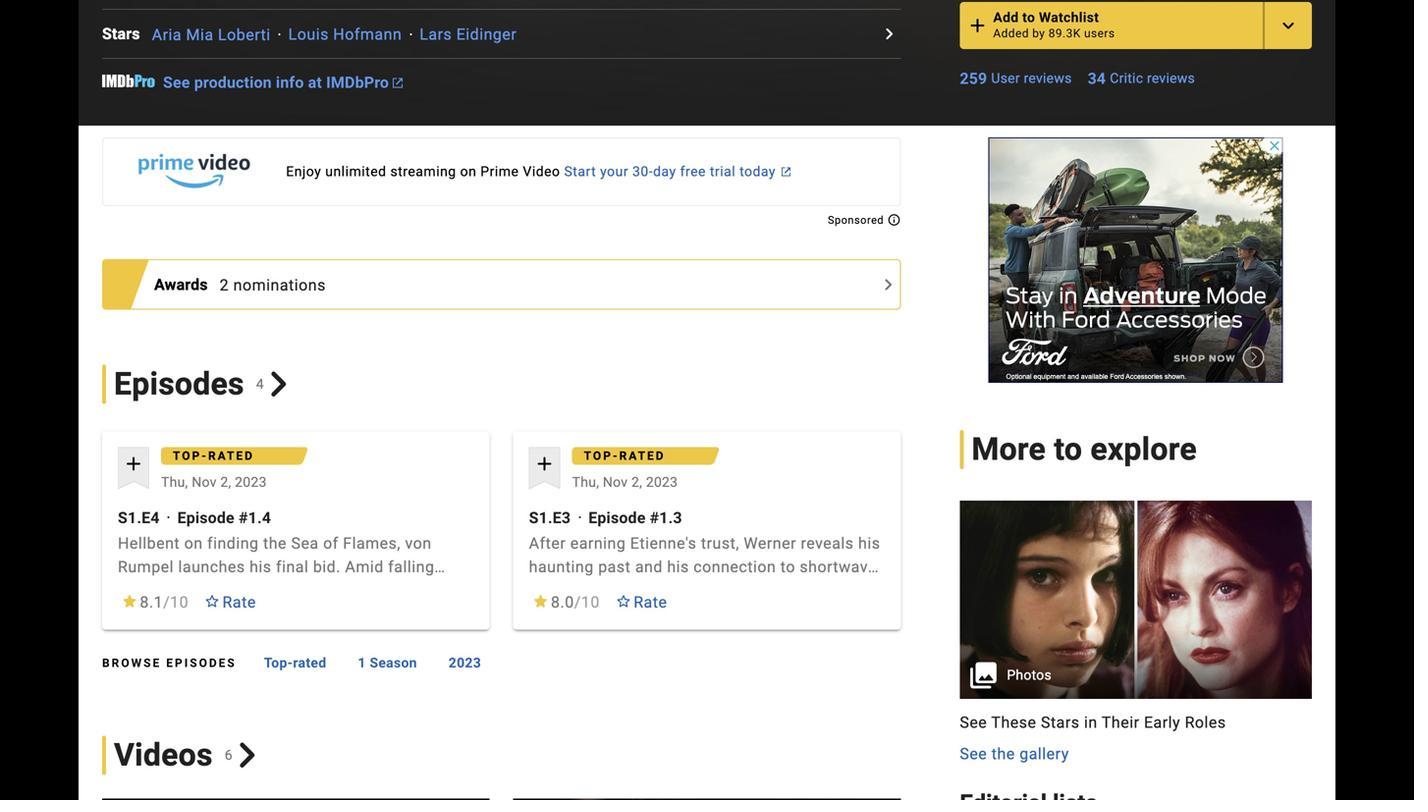 Task type: locate. For each thing, give the bounding box(es) containing it.
34 critic reviews
[[1088, 69, 1196, 88]]

1 horizontal spatial werner
[[744, 534, 797, 553]]

2 reviews from the left
[[1148, 70, 1196, 87]]

reviews for 34
[[1148, 70, 1196, 87]]

of
[[323, 534, 339, 553]]

0 horizontal spatial top-
[[173, 449, 208, 463]]

8.1
[[140, 593, 163, 612]]

1 horizontal spatial nov
[[603, 475, 628, 491]]

stars left aria at the top left of page
[[102, 25, 140, 43]]

2 horizontal spatial 2023
[[646, 475, 678, 491]]

1 vertical spatial see
[[960, 714, 988, 732]]

1 horizontal spatial 2,
[[632, 475, 643, 491]]

save
[[249, 605, 283, 624]]

thu, nov 2, 2023 up the episode #1.4
[[161, 475, 267, 491]]

top- for episode #1.3
[[584, 449, 620, 463]]

and up rushes at the left
[[179, 582, 206, 600]]

gallery
[[1020, 745, 1070, 764]]

see down aria at the top left of page
[[163, 73, 190, 92]]

lengths
[[822, 582, 877, 600]]

his up daniel
[[667, 558, 689, 577]]

to up by in the right top of the page
[[1023, 9, 1036, 26]]

stars left the in
[[1041, 714, 1080, 732]]

rated for #1.4
[[208, 449, 254, 463]]

group
[[960, 501, 1313, 766], [102, 799, 1313, 801], [102, 799, 490, 801], [102, 799, 490, 801], [514, 799, 901, 801], [514, 799, 901, 801], [925, 799, 1313, 801], [925, 799, 1313, 801]]

1 horizontal spatial thu,
[[572, 475, 600, 491]]

add title to another list image
[[1277, 14, 1301, 37]]

rated
[[208, 449, 254, 463], [620, 449, 666, 463], [293, 655, 327, 672]]

info
[[276, 73, 304, 92]]

add image up s1.e3
[[533, 452, 557, 476]]

top-rated for #1.3
[[584, 449, 666, 463]]

1 reviews from the left
[[1024, 70, 1072, 87]]

his inside the hellbent on finding the sea of flames, von rumpel launches his final bid. amid falling artillery and american forces breaching the city, werner rushes to save marie.
[[250, 558, 272, 577]]

connection
[[694, 558, 776, 577]]

reviews right critic
[[1148, 70, 1196, 87]]

photos
[[1007, 668, 1052, 684]]

add image for after earning etienne's trust, werner reveals his haunting past and his connection to shortwave 13.10. meanwhile, daniel goes to great lengths to deceive the gestapo.
[[533, 452, 557, 476]]

the
[[263, 534, 287, 553], [415, 582, 439, 600], [610, 605, 633, 624], [992, 745, 1016, 764]]

1 horizontal spatial star border inline image
[[616, 596, 632, 608]]

1 horizontal spatial 10
[[581, 593, 600, 612]]

2 horizontal spatial add image
[[966, 14, 990, 37]]

1 horizontal spatial top-rated
[[264, 655, 327, 672]]

2 horizontal spatial rated
[[620, 449, 666, 463]]

2, for #1.4
[[220, 475, 231, 491]]

2023 up #1.3
[[646, 475, 678, 491]]

his up american
[[250, 558, 272, 577]]

0 horizontal spatial thu,
[[161, 475, 188, 491]]

0 horizontal spatial 2023
[[235, 475, 267, 491]]

2 / from the left
[[574, 593, 581, 612]]

reviews right "user"
[[1024, 70, 1072, 87]]

rated up episode #1.3
[[620, 449, 666, 463]]

2 horizontal spatial top-
[[584, 449, 620, 463]]

launch inline image
[[393, 78, 403, 88]]

the down these
[[992, 745, 1016, 764]]

2 horizontal spatial top-rated
[[584, 449, 666, 463]]

thu, nov 2, 2023 up episode #1.3
[[572, 475, 678, 491]]

1 horizontal spatial rate button
[[604, 585, 679, 620]]

1 10 from the left
[[170, 593, 189, 612]]

see for see production info at imdbpro
[[163, 73, 190, 92]]

top-rated up the episode #1.4
[[173, 449, 254, 463]]

critic
[[1110, 70, 1144, 87]]

s1.e4
[[118, 509, 160, 528]]

photos link
[[960, 501, 1313, 699]]

his for after earning etienne's trust, werner reveals his haunting past and his connection to shortwave 13.10. meanwhile, daniel goes to great lengths to deceive the gestapo.
[[667, 558, 689, 577]]

2 episode from the left
[[589, 509, 646, 528]]

0 horizontal spatial his
[[250, 558, 272, 577]]

top-rated up episode #1.3
[[584, 449, 666, 463]]

star border inline image down launches on the left bottom of the page
[[204, 596, 220, 608]]

top-
[[173, 449, 208, 463], [584, 449, 620, 463], [264, 655, 293, 672]]

1 nov from the left
[[192, 475, 217, 491]]

production art image
[[960, 501, 1313, 700]]

0 vertical spatial see
[[163, 73, 190, 92]]

1 horizontal spatial reviews
[[1148, 70, 1196, 87]]

and down etienne's
[[635, 558, 663, 577]]

top-rated
[[173, 449, 254, 463], [584, 449, 666, 463], [264, 655, 327, 672]]

1 horizontal spatial 2023
[[449, 655, 481, 672]]

0 horizontal spatial rated
[[208, 449, 254, 463]]

0 horizontal spatial /
[[163, 593, 170, 612]]

finding
[[207, 534, 259, 553]]

0 vertical spatial stars
[[102, 25, 140, 43]]

1 thu, from the left
[[161, 475, 188, 491]]

episode up on
[[177, 509, 235, 528]]

1 / from the left
[[163, 593, 170, 612]]

see inside button
[[960, 745, 988, 764]]

trust,
[[701, 534, 740, 553]]

2 10 from the left
[[581, 593, 600, 612]]

group containing see these stars in their early roles
[[960, 501, 1313, 766]]

2023 up #1.4
[[235, 475, 267, 491]]

2023 button
[[433, 646, 497, 681]]

top- down the 'save'
[[264, 655, 293, 672]]

2 thu, from the left
[[572, 475, 600, 491]]

see left gallery
[[960, 745, 988, 764]]

the down meanwhile, on the left bottom
[[610, 605, 633, 624]]

2, up the episode #1.4
[[220, 475, 231, 491]]

forces
[[286, 582, 333, 600]]

reviews inside 259 user reviews
[[1024, 70, 1072, 87]]

sea
[[291, 534, 319, 553]]

to right goes
[[760, 582, 775, 600]]

his up shortwave
[[859, 534, 881, 553]]

their
[[1102, 714, 1140, 732]]

2, up episode #1.3
[[632, 475, 643, 491]]

0 vertical spatial and
[[635, 558, 663, 577]]

his
[[859, 534, 881, 553], [250, 558, 272, 577], [667, 558, 689, 577]]

1 horizontal spatial add image
[[533, 452, 557, 476]]

rate left daniel
[[634, 593, 668, 612]]

episodes
[[166, 657, 237, 671]]

nov up the episode #1.4
[[192, 475, 217, 491]]

0 horizontal spatial nov
[[192, 475, 217, 491]]

0 horizontal spatial and
[[179, 582, 206, 600]]

rated up the episode #1.4
[[208, 449, 254, 463]]

top- up episode #1.3
[[584, 449, 620, 463]]

10 right 8.1
[[170, 593, 189, 612]]

episode #1.4
[[177, 509, 271, 528]]

2 star border inline image from the left
[[616, 596, 632, 608]]

1 horizontal spatial top-
[[264, 655, 293, 672]]

add image
[[966, 14, 990, 37], [122, 452, 145, 476], [533, 452, 557, 476]]

1 horizontal spatial /
[[574, 593, 581, 612]]

2 rate from the left
[[634, 593, 668, 612]]

add image up the s1.e4
[[122, 452, 145, 476]]

1 horizontal spatial stars
[[1041, 714, 1080, 732]]

0 horizontal spatial 10
[[170, 593, 189, 612]]

episodes
[[114, 366, 244, 403]]

watchlist
[[1039, 9, 1100, 26]]

1 horizontal spatial episode
[[589, 509, 646, 528]]

rated down marie.
[[293, 655, 327, 672]]

deceive
[[549, 605, 605, 624]]

browse
[[102, 657, 161, 671]]

1 horizontal spatial rated
[[293, 655, 327, 672]]

1 rate from the left
[[223, 593, 256, 612]]

earning
[[571, 534, 626, 553]]

episode #1.3
[[589, 509, 683, 528]]

30-
[[633, 164, 653, 180]]

1 rate button from the left
[[193, 585, 268, 620]]

his for hellbent on finding the sea of flames, von rumpel launches his final bid. amid falling artillery and american forces breaching the city, werner rushes to save marie.
[[250, 558, 272, 577]]

/ for artillery
[[163, 593, 170, 612]]

and inside 'after earning etienne's trust, werner reveals his haunting past and his connection to shortwave 13.10. meanwhile, daniel goes to great lengths to deceive the gestapo.'
[[635, 558, 663, 577]]

reviews inside 34 critic reviews
[[1148, 70, 1196, 87]]

1 thu, nov 2, 2023 from the left
[[161, 475, 267, 491]]

louis hofmann
[[289, 25, 402, 44]]

0 horizontal spatial werner
[[118, 605, 171, 624]]

1 episode from the left
[[177, 509, 235, 528]]

1 vertical spatial and
[[179, 582, 206, 600]]

top- inside "button"
[[264, 655, 293, 672]]

nov for episode #1.4
[[192, 475, 217, 491]]

stars button
[[102, 22, 152, 46]]

stars
[[102, 25, 140, 43], [1041, 714, 1080, 732]]

top-rated down marie.
[[264, 655, 327, 672]]

see these stars in their early roles
[[960, 714, 1227, 732]]

2 2, from the left
[[632, 475, 643, 491]]

city,
[[443, 582, 473, 600]]

rate button down past on the left
[[604, 585, 679, 620]]

10
[[170, 593, 189, 612], [581, 593, 600, 612]]

8.1 / 10
[[140, 593, 189, 612]]

2 horizontal spatial his
[[859, 534, 881, 553]]

0 horizontal spatial add image
[[122, 452, 145, 476]]

in
[[1085, 714, 1098, 732]]

rate down launches on the left bottom of the page
[[223, 593, 256, 612]]

lars
[[420, 25, 452, 44]]

top- up the episode #1.4
[[173, 449, 208, 463]]

4
[[256, 376, 264, 392]]

see left these
[[960, 714, 988, 732]]

1 vertical spatial stars
[[1041, 714, 1080, 732]]

bid.
[[313, 558, 341, 577]]

259 user reviews
[[960, 69, 1072, 88]]

great
[[779, 582, 817, 600]]

users
[[1085, 27, 1116, 40]]

1 horizontal spatial and
[[635, 558, 663, 577]]

haunting
[[529, 558, 594, 577]]

rate
[[223, 593, 256, 612], [634, 593, 668, 612]]

goes
[[719, 582, 755, 600]]

louis hofmann button
[[289, 25, 402, 44]]

1 horizontal spatial thu, nov 2, 2023
[[572, 475, 678, 491]]

/ right star inline image
[[574, 593, 581, 612]]

2 nov from the left
[[603, 475, 628, 491]]

2 rate button from the left
[[604, 585, 679, 620]]

sponsored
[[828, 214, 888, 227]]

259
[[960, 69, 988, 88]]

trial
[[710, 164, 736, 180]]

episode
[[177, 509, 235, 528], [589, 509, 646, 528]]

werner up 'connection'
[[744, 534, 797, 553]]

10 right 8.0
[[581, 593, 600, 612]]

rate button
[[193, 585, 268, 620], [604, 585, 679, 620]]

thu, up the episode #1.4
[[161, 475, 188, 491]]

imdbpro
[[326, 73, 389, 92]]

star border inline image down past on the left
[[616, 596, 632, 608]]

user
[[992, 70, 1021, 87]]

add image left add
[[966, 14, 990, 37]]

2023 right season
[[449, 655, 481, 672]]

0 vertical spatial werner
[[744, 534, 797, 553]]

see for see the gallery
[[960, 745, 988, 764]]

to down american
[[229, 605, 244, 624]]

0 horizontal spatial rate
[[223, 593, 256, 612]]

thu, for episode #1.4
[[161, 475, 188, 491]]

0 horizontal spatial rate button
[[193, 585, 268, 620]]

89.3k
[[1049, 27, 1081, 40]]

0 horizontal spatial star border inline image
[[204, 596, 220, 608]]

0 horizontal spatial 2,
[[220, 475, 231, 491]]

lars eidinger button
[[420, 25, 517, 44]]

werner inside the hellbent on finding the sea of flames, von rumpel launches his final bid. amid falling artillery and american forces breaching the city, werner rushes to save marie.
[[118, 605, 171, 624]]

1 star border inline image from the left
[[204, 596, 220, 608]]

awards button
[[154, 273, 220, 297]]

0 horizontal spatial stars
[[102, 25, 140, 43]]

the up final
[[263, 534, 287, 553]]

season
[[370, 655, 417, 672]]

2 vertical spatial see
[[960, 745, 988, 764]]

shortwave
[[800, 558, 877, 577]]

0 horizontal spatial reviews
[[1024, 70, 1072, 87]]

rate button down launches on the left bottom of the page
[[193, 585, 268, 620]]

past
[[599, 558, 631, 577]]

8.0 / 10
[[551, 593, 600, 612]]

artillery
[[118, 582, 174, 600]]

0 horizontal spatial top-rated
[[173, 449, 254, 463]]

after earning etienne's trust, werner reveals his haunting past and his connection to shortwave 13.10. meanwhile, daniel goes to great lengths to deceive the gestapo.
[[529, 534, 881, 624]]

2 thu, nov 2, 2023 from the left
[[572, 475, 678, 491]]

nov for episode #1.3
[[603, 475, 628, 491]]

werner down artillery
[[118, 605, 171, 624]]

episode up earning
[[589, 509, 646, 528]]

explore
[[1091, 432, 1198, 468]]

rate button for gestapo.
[[604, 585, 679, 620]]

2,
[[220, 475, 231, 491], [632, 475, 643, 491]]

episode for on
[[177, 509, 235, 528]]

nov up episode #1.3
[[603, 475, 628, 491]]

1 vertical spatial werner
[[118, 605, 171, 624]]

american
[[211, 582, 282, 600]]

see more awards and nominations image
[[877, 273, 900, 297]]

1 horizontal spatial rate
[[634, 593, 668, 612]]

nov
[[192, 475, 217, 491], [603, 475, 628, 491]]

/ left rushes at the left
[[163, 593, 170, 612]]

von
[[405, 534, 432, 553]]

thu, up episode #1.3
[[572, 475, 600, 491]]

1 2, from the left
[[220, 475, 231, 491]]

rate for to
[[223, 593, 256, 612]]

thu, nov 2, 2023
[[161, 475, 267, 491], [572, 475, 678, 491]]

star border inline image
[[204, 596, 220, 608], [616, 596, 632, 608]]

0 horizontal spatial thu, nov 2, 2023
[[161, 475, 267, 491]]

breaching
[[338, 582, 411, 600]]

1 horizontal spatial his
[[667, 558, 689, 577]]

0 horizontal spatial episode
[[177, 509, 235, 528]]

at
[[308, 73, 322, 92]]



Task type: vqa. For each thing, say whether or not it's contained in the screenshot.
deceive
yes



Task type: describe. For each thing, give the bounding box(es) containing it.
start your 30-day free trial today
[[564, 164, 776, 180]]

to inside add to watchlist added by 89.3k users
[[1023, 9, 1036, 26]]

daniel
[[668, 582, 715, 600]]

reveals
[[801, 534, 854, 553]]

6
[[225, 748, 233, 764]]

13.10.
[[529, 582, 576, 600]]

early
[[1145, 714, 1181, 732]]

#1.3
[[650, 509, 683, 528]]

reviews for 259
[[1024, 70, 1072, 87]]

loberti
[[218, 25, 271, 44]]

advertisement region
[[989, 138, 1284, 383]]

2023 inside button
[[449, 655, 481, 672]]

2023 for #1.3
[[646, 475, 678, 491]]

lars eidinger
[[420, 25, 517, 44]]

hofmann
[[333, 25, 402, 44]]

star inline image
[[122, 596, 138, 608]]

aria
[[152, 25, 182, 44]]

star inline image
[[533, 596, 549, 608]]

10 for meanwhile,
[[581, 593, 600, 612]]

top- for episode #1.4
[[173, 449, 208, 463]]

eidinger
[[457, 25, 517, 44]]

34
[[1088, 69, 1107, 88]]

rumpel
[[118, 558, 174, 577]]

these
[[992, 714, 1037, 732]]

hellbent on finding the sea of flames, von rumpel launches his final bid. amid falling artillery and american forces breaching the city, werner rushes to save marie.
[[118, 534, 473, 624]]

star border inline image for the
[[616, 596, 632, 608]]

browse episodes
[[102, 657, 237, 671]]

episode for earning
[[589, 509, 646, 528]]

flames,
[[343, 534, 401, 553]]

photos group
[[960, 501, 1313, 700]]

production
[[194, 73, 272, 92]]

mia
[[186, 25, 214, 44]]

after
[[529, 534, 566, 553]]

marie.
[[287, 605, 334, 624]]

see production info at imdbpro
[[163, 73, 389, 92]]

awards
[[154, 275, 208, 294]]

8.0
[[551, 593, 574, 612]]

aria mia loberti
[[152, 25, 271, 44]]

final
[[276, 558, 309, 577]]

thu, for episode #1.3
[[572, 475, 600, 491]]

see these stars in their early roles link
[[960, 711, 1313, 735]]

the inside see the gallery button
[[992, 745, 1016, 764]]

thu, nov 2, 2023 for #1.4
[[161, 475, 267, 491]]

rushes
[[175, 605, 225, 624]]

to up great
[[781, 558, 796, 577]]

gestapo.
[[638, 605, 704, 624]]

1 season button
[[342, 646, 433, 681]]

rated inside "button"
[[293, 655, 327, 672]]

to right more
[[1054, 432, 1083, 468]]

start
[[564, 164, 597, 180]]

see production info at imdbpro button
[[163, 73, 403, 92]]

rate button for to
[[193, 585, 268, 620]]

rate for gestapo.
[[634, 593, 668, 612]]

see the gallery
[[960, 745, 1070, 764]]

and inside the hellbent on finding the sea of flames, von rumpel launches his final bid. amid falling artillery and american forces breaching the city, werner rushes to save marie.
[[179, 582, 206, 600]]

launches
[[178, 558, 245, 577]]

chevron right inline image
[[266, 372, 291, 397]]

to inside the hellbent on finding the sea of flames, von rumpel launches his final bid. amid falling artillery and american forces breaching the city, werner rushes to save marie.
[[229, 605, 244, 624]]

meanwhile,
[[580, 582, 664, 600]]

rated for #1.3
[[620, 449, 666, 463]]

see the gallery button
[[960, 743, 1070, 766]]

#1.4
[[239, 509, 271, 528]]

videos
[[114, 737, 213, 774]]

the inside 'after earning etienne's trust, werner reveals his haunting past and his connection to shortwave 13.10. meanwhile, daniel goes to great lengths to deceive the gestapo.'
[[610, 605, 633, 624]]

start your 30-day free trial today link
[[102, 138, 901, 207]]

top-rated inside "button"
[[264, 655, 327, 672]]

stars inside button
[[102, 25, 140, 43]]

2, for #1.3
[[632, 475, 643, 491]]

on
[[184, 534, 203, 553]]

by
[[1033, 27, 1046, 40]]

10 for artillery
[[170, 593, 189, 612]]

aria mia loberti button
[[152, 25, 271, 44]]

werner inside 'after earning etienne's trust, werner reveals his haunting past and his connection to shortwave 13.10. meanwhile, daniel goes to great lengths to deceive the gestapo.'
[[744, 534, 797, 553]]

chevron right inline image
[[235, 743, 260, 769]]

falling
[[388, 558, 435, 577]]

the down falling
[[415, 582, 439, 600]]

s1.e3
[[529, 509, 571, 528]]

2
[[220, 276, 229, 295]]

top-rated button
[[248, 646, 342, 681]]

louis
[[289, 25, 329, 44]]

star border inline image for rushes
[[204, 596, 220, 608]]

free
[[680, 164, 706, 180]]

add image for hellbent on finding the sea of flames, von rumpel launches his final bid. amid falling artillery and american forces breaching the city, werner rushes to save marie.
[[122, 452, 145, 476]]

1
[[358, 655, 366, 672]]

add
[[994, 9, 1019, 26]]

thu, nov 2, 2023 for #1.3
[[572, 475, 678, 491]]

your
[[600, 164, 629, 180]]

add to watchlist added by 89.3k users
[[994, 9, 1116, 40]]

stars inside group
[[1041, 714, 1080, 732]]

/ for meanwhile,
[[574, 593, 581, 612]]

see full cast and crew image
[[878, 22, 901, 46]]

top-rated for #1.4
[[173, 449, 254, 463]]

to down 13.10.
[[529, 605, 544, 624]]

etienne's
[[631, 534, 697, 553]]

see for see these stars in their early roles
[[960, 714, 988, 732]]

1 season
[[358, 655, 417, 672]]

nominations
[[233, 276, 326, 295]]

amid
[[345, 558, 384, 577]]

day
[[653, 164, 677, 180]]

2023 for #1.4
[[235, 475, 267, 491]]



